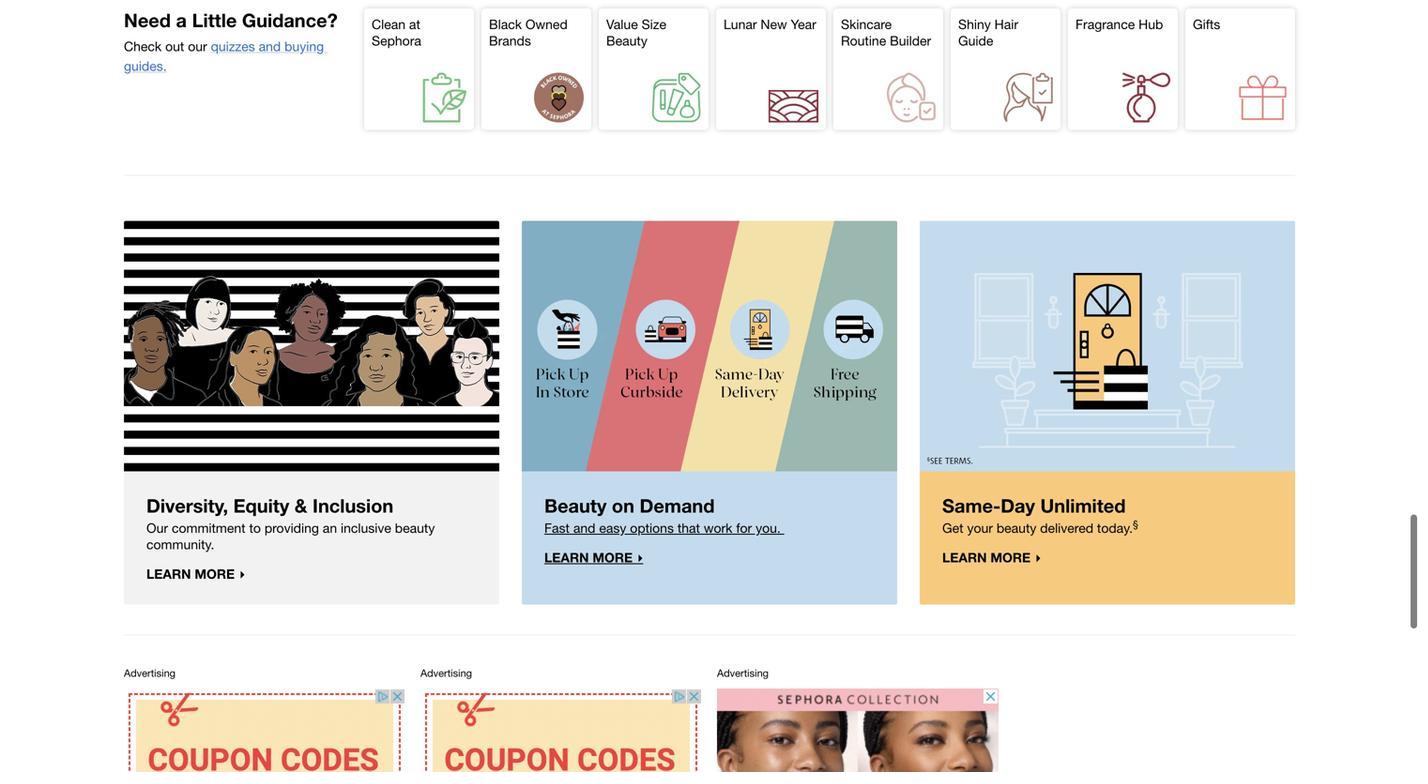 Task type: describe. For each thing, give the bounding box(es) containing it.
1 horizontal spatial more
[[593, 550, 633, 566]]

3 advertisement element from the left
[[717, 689, 999, 773]]

1 advertisement element from the left
[[124, 689, 406, 773]]

guides.
[[124, 58, 167, 74]]

lunar new year link
[[716, 8, 826, 130]]

quizzes
[[211, 38, 255, 54]]

routine
[[841, 33, 887, 48]]

little
[[192, 9, 237, 31]]

2 learn more ▸ link from the left
[[522, 221, 898, 605]]

fragrance
[[1076, 16, 1135, 32]]

value
[[607, 16, 638, 32]]

and
[[259, 38, 281, 54]]

fragrance hub
[[1076, 16, 1164, 32]]

§
[[1133, 519, 1139, 530]]

advertising for 1st advertisement element from left
[[124, 667, 176, 680]]

black owned brands link
[[482, 8, 591, 130]]

at
[[409, 16, 420, 32]]

learn more ▸ for 2nd learn more ▸ link from right
[[146, 566, 245, 582]]

▸ for second learn more ▸ link
[[637, 550, 644, 566]]

fragrance hub link
[[1068, 8, 1178, 130]]

2 horizontal spatial learn
[[943, 550, 987, 566]]

shiny
[[959, 16, 991, 32]]

value size beauty
[[607, 16, 667, 48]]

▸ for 2nd learn more ▸ link from right
[[238, 566, 245, 582]]

black
[[489, 16, 522, 32]]

shiny hair guide link
[[951, 8, 1061, 130]]

learn for second learn more ▸ link
[[545, 550, 589, 566]]

size
[[642, 16, 667, 32]]

guidance?
[[242, 9, 338, 31]]

advertising for third advertisement element
[[717, 667, 769, 680]]

2 horizontal spatial learn more ▸
[[943, 550, 1042, 566]]

learn more ▸ for second learn more ▸ link
[[545, 550, 644, 566]]



Task type: locate. For each thing, give the bounding box(es) containing it.
1 horizontal spatial ▸
[[637, 550, 644, 566]]

skincare routine builder
[[841, 16, 932, 48]]

▸
[[637, 550, 644, 566], [1035, 550, 1042, 566], [238, 566, 245, 582]]

0 horizontal spatial advertisement element
[[124, 689, 406, 773]]

3 advertising from the left
[[717, 667, 769, 680]]

0 horizontal spatial learn more ▸
[[146, 566, 245, 582]]

0 horizontal spatial learn
[[146, 566, 191, 582]]

lunar new year
[[724, 16, 817, 32]]

0 horizontal spatial ▸
[[238, 566, 245, 582]]

2 advertisement element from the left
[[421, 689, 702, 773]]

advertising
[[124, 667, 176, 680], [421, 667, 472, 680], [717, 667, 769, 680]]

black owned brands
[[489, 16, 568, 48]]

advertisement element
[[124, 689, 406, 773], [421, 689, 702, 773], [717, 689, 999, 773]]

1 horizontal spatial learn
[[545, 550, 589, 566]]

a
[[176, 9, 187, 31]]

learn
[[545, 550, 589, 566], [943, 550, 987, 566], [146, 566, 191, 582]]

learn for 2nd learn more ▸ link from right
[[146, 566, 191, 582]]

1 horizontal spatial advertising
[[421, 667, 472, 680]]

gifts link
[[1186, 8, 1296, 130]]

1 advertising from the left
[[124, 667, 176, 680]]

clean at sephora link
[[364, 8, 474, 130]]

gifts
[[1193, 16, 1221, 32]]

clean at sephora
[[372, 16, 421, 48]]

owned
[[526, 16, 568, 32]]

skincare
[[841, 16, 892, 32]]

learn more ▸ link
[[124, 221, 499, 605], [522, 221, 898, 605]]

2 horizontal spatial ▸
[[1035, 550, 1042, 566]]

1 learn more ▸ link from the left
[[124, 221, 499, 605]]

2 horizontal spatial advertising
[[717, 667, 769, 680]]

buying
[[285, 38, 324, 54]]

2 horizontal spatial advertisement element
[[717, 689, 999, 773]]

advertising for second advertisement element from the right
[[421, 667, 472, 680]]

value size beauty link
[[599, 8, 709, 130]]

year
[[791, 16, 817, 32]]

builder
[[890, 33, 932, 48]]

learn more ▸
[[545, 550, 644, 566], [943, 550, 1042, 566], [146, 566, 245, 582]]

need
[[124, 9, 171, 31]]

new
[[761, 16, 787, 32]]

1 horizontal spatial advertisement element
[[421, 689, 702, 773]]

hair
[[995, 16, 1019, 32]]

hub
[[1139, 16, 1164, 32]]

sephora
[[372, 33, 421, 48]]

0 horizontal spatial more
[[195, 566, 235, 582]]

need a little guidance? quizzes and buying guides.
[[124, 9, 338, 74]]

more
[[593, 550, 633, 566], [991, 550, 1031, 566], [195, 566, 235, 582]]

1 horizontal spatial learn more ▸
[[545, 550, 644, 566]]

skincare routine builder link
[[834, 8, 944, 130]]

quizzes and buying guides. link
[[124, 38, 328, 74]]

guide
[[959, 33, 994, 48]]

0 horizontal spatial advertising
[[124, 667, 176, 680]]

0 horizontal spatial learn more ▸ link
[[124, 221, 499, 605]]

shiny hair guide
[[959, 16, 1019, 48]]

1 horizontal spatial learn more ▸ link
[[522, 221, 898, 605]]

clean
[[372, 16, 406, 32]]

beauty
[[607, 33, 648, 48]]

2 advertising from the left
[[421, 667, 472, 680]]

2 horizontal spatial more
[[991, 550, 1031, 566]]

lunar
[[724, 16, 757, 32]]

brands
[[489, 33, 531, 48]]



Task type: vqa. For each thing, say whether or not it's contained in the screenshot.
2.1K reviews element
no



